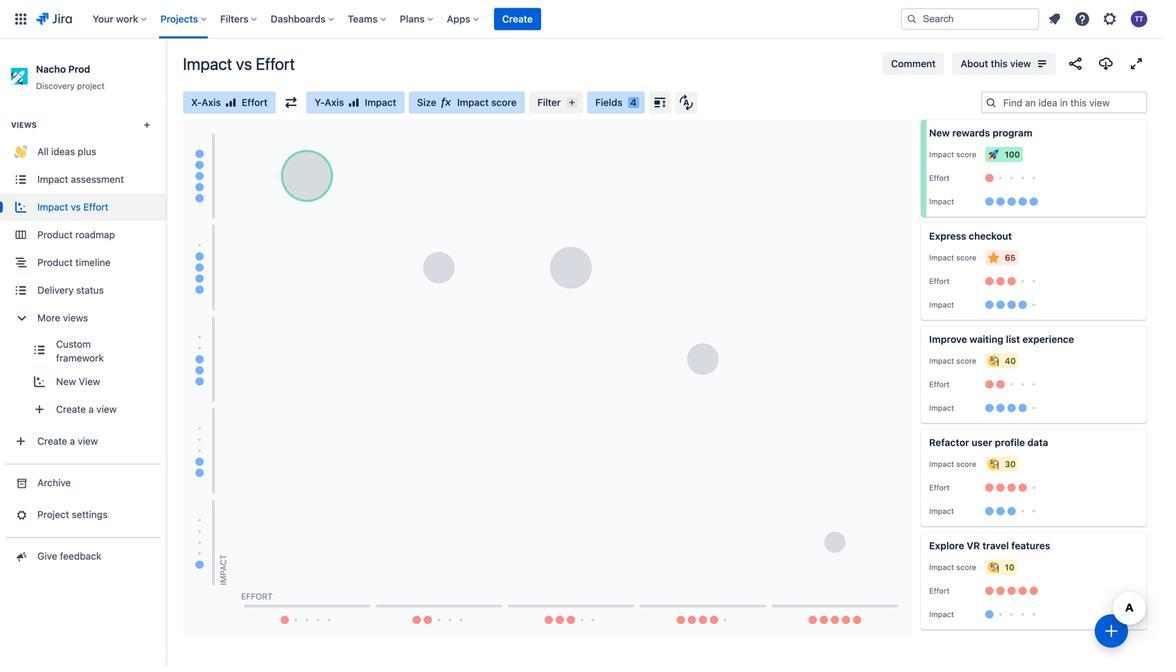 Task type: describe. For each thing, give the bounding box(es) containing it.
filter button
[[529, 92, 583, 114]]

product timeline link
[[0, 249, 166, 277]]

open idea image for explore vr travel features
[[1131, 533, 1147, 550]]

more views link
[[0, 304, 166, 332]]

project
[[37, 509, 69, 521]]

effort inside group
[[83, 201, 108, 213]]

more views
[[37, 312, 88, 324]]

show description image
[[1034, 55, 1051, 72]]

product timeline
[[37, 257, 111, 268]]

feedback
[[60, 551, 101, 562]]

profile
[[995, 437, 1026, 449]]

features
[[1012, 540, 1051, 552]]

4
[[631, 97, 637, 108]]

explore vr travel features
[[930, 540, 1051, 552]]

x-
[[191, 97, 202, 108]]

projects button
[[156, 8, 212, 30]]

give feedback
[[37, 551, 101, 562]]

travel
[[983, 540, 1009, 552]]

give feedback button
[[0, 543, 166, 571]]

:yellow_star: image
[[989, 252, 1000, 263]]

impact vs effort link
[[0, 194, 166, 221]]

Search field
[[901, 8, 1040, 30]]

share image
[[1068, 55, 1084, 72]]

a for the create a view dropdown button within jira product discovery navigation "element"
[[89, 404, 94, 415]]

dashboards button
[[267, 8, 340, 30]]

about
[[961, 58, 989, 69]]

a for the bottom the create a view dropdown button
[[70, 436, 75, 447]]

impact score for explore
[[930, 563, 977, 572]]

teams button
[[344, 8, 392, 30]]

comment
[[892, 58, 936, 69]]

1 vertical spatial create a view button
[[0, 428, 166, 456]]

score for improve
[[957, 357, 977, 366]]

:yellow_star: image
[[989, 252, 1000, 263]]

y-axis
[[315, 97, 344, 108]]

filter
[[538, 97, 561, 108]]

impact assessment
[[37, 174, 124, 185]]

new view link
[[19, 368, 166, 396]]

view for the create a view dropdown button within jira product discovery navigation "element"
[[96, 404, 117, 415]]

expand image
[[1129, 55, 1145, 72]]

rating image for y-axis
[[348, 97, 359, 108]]

delivery
[[37, 285, 74, 296]]

rewards
[[953, 127, 991, 139]]

score left "filter"
[[492, 97, 517, 108]]

search image
[[907, 14, 918, 25]]

assessment
[[71, 174, 124, 185]]

view
[[79, 376, 100, 388]]

your work
[[93, 13, 138, 25]]

create a view button inside jira product discovery navigation "element"
[[19, 396, 166, 424]]

axis for y-
[[325, 97, 344, 108]]

vs inside jira product discovery navigation "element"
[[71, 201, 81, 213]]

switchaxes image
[[286, 97, 297, 108]]

plans
[[400, 13, 425, 25]]

about this view button
[[953, 53, 1057, 75]]

timeline
[[75, 257, 111, 268]]

refactor user profile data
[[930, 437, 1049, 449]]

product roadmap
[[37, 229, 115, 241]]

roadmap
[[75, 229, 115, 241]]

nacho prod discovery project
[[36, 63, 105, 91]]

express checkout
[[930, 231, 1012, 242]]

project settings image
[[14, 508, 28, 522]]

group containing all ideas plus
[[0, 103, 166, 464]]

projects
[[161, 13, 198, 25]]

score for new
[[957, 150, 977, 159]]

archive button
[[0, 469, 166, 497]]

all
[[37, 146, 49, 157]]

open idea image for new rewards program
[[1131, 120, 1147, 137]]

notifications image
[[1047, 11, 1063, 27]]

settings
[[72, 509, 108, 521]]

your
[[93, 13, 114, 25]]

impact score for new
[[930, 150, 977, 159]]

impact score right formula image on the top of page
[[457, 97, 517, 108]]

10
[[1005, 563, 1015, 573]]

nacho
[[36, 63, 66, 75]]

impact score for express
[[930, 253, 977, 262]]

views
[[11, 121, 37, 130]]

axis for x-
[[202, 97, 221, 108]]

this
[[991, 58, 1008, 69]]

express
[[930, 231, 967, 242]]

improve
[[930, 334, 968, 345]]

settings image
[[1102, 11, 1119, 27]]

dashboards
[[271, 13, 326, 25]]

score for explore
[[957, 563, 977, 572]]

all ideas plus
[[37, 146, 96, 157]]

rating image for x-axis
[[225, 97, 236, 108]]

create inside button
[[503, 13, 533, 25]]

create for the bottom the create a view dropdown button
[[37, 436, 67, 447]]

product for product timeline
[[37, 257, 73, 268]]

view inside the about this view dropdown button
[[1011, 58, 1032, 69]]

about this view
[[961, 58, 1032, 69]]

30
[[1005, 460, 1016, 469]]

current project sidebar image
[[151, 55, 182, 83]]

y-
[[315, 97, 325, 108]]

teams
[[348, 13, 378, 25]]

prod
[[68, 63, 90, 75]]

apps button
[[443, 8, 485, 30]]



Task type: vqa. For each thing, say whether or not it's contained in the screenshot.
The Heading 3
no



Task type: locate. For each thing, give the bounding box(es) containing it.
apps
[[447, 13, 471, 25]]

rating image right x-axis
[[225, 97, 236, 108]]

open idea image for express checkout
[[1131, 223, 1147, 240]]

effort
[[256, 54, 295, 73], [242, 97, 268, 108], [930, 174, 950, 183], [83, 201, 108, 213], [930, 277, 950, 286], [930, 380, 950, 389], [930, 484, 950, 493], [930, 587, 950, 596], [241, 592, 273, 602]]

impact vs effort down filters dropdown button
[[183, 54, 295, 73]]

size
[[417, 97, 437, 108]]

score down user
[[957, 460, 977, 469]]

1 vertical spatial impact vs effort
[[37, 201, 108, 213]]

experience
[[1023, 334, 1075, 345]]

2 product from the top
[[37, 257, 73, 268]]

checkout
[[969, 231, 1012, 242]]

new view
[[56, 376, 100, 388]]

program
[[993, 127, 1033, 139]]

product up delivery
[[37, 257, 73, 268]]

list
[[1006, 334, 1021, 345]]

0 horizontal spatial rating image
[[225, 97, 236, 108]]

2 rating image from the left
[[348, 97, 359, 108]]

create a view for the create a view dropdown button within jira product discovery navigation "element"
[[56, 404, 117, 415]]

primary element
[[8, 0, 890, 38]]

open idea image for refactor user profile data
[[1131, 430, 1147, 446]]

banner
[[0, 0, 1165, 39]]

impact score down refactor
[[930, 460, 977, 469]]

view
[[1011, 58, 1032, 69], [96, 404, 117, 415], [78, 436, 98, 447]]

view up archive button at the bottom
[[78, 436, 98, 447]]

impact score down improve
[[930, 357, 977, 366]]

create a view
[[56, 404, 117, 415], [37, 436, 98, 447]]

0 horizontal spatial axis
[[202, 97, 221, 108]]

jira image
[[36, 11, 72, 27], [36, 11, 72, 27]]

view for the bottom the create a view dropdown button
[[78, 436, 98, 447]]

a down new view link
[[89, 404, 94, 415]]

all ideas plus link
[[0, 138, 166, 166]]

0 vertical spatial impact vs effort
[[183, 54, 295, 73]]

0 vertical spatial vs
[[236, 54, 252, 73]]

2 axis from the left
[[325, 97, 344, 108]]

product for product roadmap
[[37, 229, 73, 241]]

waiting
[[970, 334, 1004, 345]]

vs down filters dropdown button
[[236, 54, 252, 73]]

1 axis from the left
[[202, 97, 221, 108]]

view right this
[[1011, 58, 1032, 69]]

impact score down explore
[[930, 563, 977, 572]]

0 vertical spatial product
[[37, 229, 73, 241]]

score
[[492, 97, 517, 108], [957, 150, 977, 159], [957, 253, 977, 262], [957, 357, 977, 366], [957, 460, 977, 469], [957, 563, 977, 572]]

1 open idea image from the top
[[1131, 327, 1147, 343]]

0 horizontal spatial impact vs effort
[[37, 201, 108, 213]]

impact score for improve
[[930, 357, 977, 366]]

create a view up archive
[[37, 436, 98, 447]]

product roadmap link
[[0, 221, 166, 249]]

refactor
[[930, 437, 970, 449]]

your work button
[[89, 8, 152, 30]]

improve waiting list experience
[[930, 334, 1075, 345]]

more
[[37, 312, 60, 324]]

help image
[[1075, 11, 1091, 27]]

1 open idea image from the top
[[1131, 120, 1147, 137]]

1 vertical spatial open idea image
[[1131, 223, 1147, 240]]

create right apps popup button
[[503, 13, 533, 25]]

1 vertical spatial new
[[56, 376, 76, 388]]

give
[[37, 551, 57, 562]]

vs up the product roadmap
[[71, 201, 81, 213]]

axis
[[202, 97, 221, 108], [325, 97, 344, 108]]

:rocket: image
[[989, 149, 1000, 160], [989, 149, 1000, 160]]

1 vertical spatial create a view
[[37, 436, 98, 447]]

delivery status
[[37, 285, 104, 296]]

product up product timeline
[[37, 229, 73, 241]]

new
[[930, 127, 950, 139], [56, 376, 76, 388]]

comment button
[[883, 53, 945, 75]]

archive
[[37, 477, 71, 489]]

score down improve
[[957, 357, 977, 366]]

score for refactor
[[957, 460, 977, 469]]

explore
[[930, 540, 965, 552]]

create for the create a view dropdown button within jira product discovery navigation "element"
[[56, 404, 86, 415]]

project settings
[[37, 509, 108, 521]]

create button
[[494, 8, 541, 30]]

1 horizontal spatial vs
[[236, 54, 252, 73]]

export image
[[1098, 55, 1115, 72]]

1 vertical spatial vs
[[71, 201, 81, 213]]

formula image
[[441, 97, 452, 108]]

filters button
[[216, 8, 262, 30]]

delivery status link
[[0, 277, 166, 304]]

x-axis
[[191, 97, 221, 108]]

0 horizontal spatial vs
[[71, 201, 81, 213]]

65
[[1005, 253, 1016, 263]]

0 vertical spatial a
[[89, 404, 94, 415]]

view down new view link
[[96, 404, 117, 415]]

impact vs effort inside jira product discovery navigation "element"
[[37, 201, 108, 213]]

plus
[[78, 146, 96, 157]]

rating image right y-axis
[[348, 97, 359, 108]]

3 open idea image from the top
[[1131, 533, 1147, 550]]

your profile and settings image
[[1131, 11, 1148, 27]]

1 vertical spatial create
[[56, 404, 86, 415]]

custom
[[56, 339, 91, 350]]

ideas
[[51, 146, 75, 157]]

work
[[116, 13, 138, 25]]

card layout: detailed image
[[652, 94, 669, 111]]

appswitcher icon image
[[12, 11, 29, 27]]

:face_with_monocle: image
[[989, 356, 1000, 367], [989, 356, 1000, 367]]

impact score down express
[[930, 253, 977, 262]]

1 horizontal spatial impact vs effort
[[183, 54, 295, 73]]

fields
[[596, 97, 623, 108]]

create
[[503, 13, 533, 25], [56, 404, 86, 415], [37, 436, 67, 447]]

new for new view
[[56, 376, 76, 388]]

custom framework
[[56, 339, 104, 364]]

0 vertical spatial view
[[1011, 58, 1032, 69]]

impact vs effort
[[183, 54, 295, 73], [37, 201, 108, 213]]

Find an idea in this view field
[[1000, 93, 1147, 112]]

vr
[[967, 540, 981, 552]]

0 vertical spatial create
[[503, 13, 533, 25]]

create a view button
[[19, 396, 166, 424], [0, 428, 166, 456]]

1 vertical spatial a
[[70, 436, 75, 447]]

create a view down view
[[56, 404, 117, 415]]

1 rating image from the left
[[225, 97, 236, 108]]

jira product discovery navigation element
[[0, 39, 166, 668]]

:face_with_monocle: image
[[989, 459, 1000, 470], [989, 459, 1000, 470], [989, 562, 1000, 573], [989, 562, 1000, 573]]

project settings button
[[0, 501, 166, 529]]

2 vertical spatial view
[[78, 436, 98, 447]]

autosave is enabled image
[[680, 94, 693, 111]]

a
[[89, 404, 94, 415], [70, 436, 75, 447]]

create a view for the bottom the create a view dropdown button
[[37, 436, 98, 447]]

1 horizontal spatial a
[[89, 404, 94, 415]]

group
[[0, 103, 166, 464]]

0 horizontal spatial new
[[56, 376, 76, 388]]

create a view button down view
[[19, 396, 166, 424]]

filters
[[220, 13, 249, 25]]

framework
[[56, 353, 104, 364]]

status
[[76, 285, 104, 296]]

rating image
[[225, 97, 236, 108], [348, 97, 359, 108]]

vs
[[236, 54, 252, 73], [71, 201, 81, 213]]

impact score for refactor
[[930, 460, 977, 469]]

score down vr
[[957, 563, 977, 572]]

100
[[1005, 150, 1021, 159]]

open idea image
[[1131, 120, 1147, 137], [1131, 223, 1147, 240]]

1 product from the top
[[37, 229, 73, 241]]

0 vertical spatial open idea image
[[1131, 120, 1147, 137]]

impact score down rewards
[[930, 150, 977, 159]]

new left view
[[56, 376, 76, 388]]

banner containing your work
[[0, 0, 1165, 39]]

1 vertical spatial open idea image
[[1131, 430, 1147, 446]]

project
[[77, 81, 105, 91]]

views
[[63, 312, 88, 324]]

40
[[1005, 356, 1016, 366]]

2 open idea image from the top
[[1131, 223, 1147, 240]]

user
[[972, 437, 993, 449]]

2 vertical spatial create
[[37, 436, 67, 447]]

plans button
[[396, 8, 439, 30]]

feedback image
[[14, 550, 28, 564]]

:wave: image
[[15, 146, 27, 158], [15, 146, 27, 158]]

create a view button up archive button at the bottom
[[0, 428, 166, 456]]

new inside new view link
[[56, 376, 76, 388]]

0 vertical spatial create a view
[[56, 404, 117, 415]]

score down rewards
[[957, 150, 977, 159]]

add ideas image
[[1104, 623, 1120, 640]]

create up archive
[[37, 436, 67, 447]]

0 vertical spatial create a view button
[[19, 396, 166, 424]]

1 horizontal spatial axis
[[325, 97, 344, 108]]

score down express checkout
[[957, 253, 977, 262]]

1 vertical spatial view
[[96, 404, 117, 415]]

open idea image for improve waiting list experience
[[1131, 327, 1147, 343]]

0 vertical spatial open idea image
[[1131, 327, 1147, 343]]

discovery
[[36, 81, 75, 91]]

custom framework link
[[19, 332, 166, 368]]

0 horizontal spatial a
[[70, 436, 75, 447]]

open idea image
[[1131, 327, 1147, 343], [1131, 430, 1147, 446], [1131, 533, 1147, 550]]

2 open idea image from the top
[[1131, 430, 1147, 446]]

0 vertical spatial new
[[930, 127, 950, 139]]

1 horizontal spatial new
[[930, 127, 950, 139]]

2 vertical spatial open idea image
[[1131, 533, 1147, 550]]

impact assessment link
[[0, 166, 166, 194]]

new left rewards
[[930, 127, 950, 139]]

create down new view
[[56, 404, 86, 415]]

impact vs effort up the product roadmap
[[37, 201, 108, 213]]

new for new rewards program
[[930, 127, 950, 139]]

1 horizontal spatial rating image
[[348, 97, 359, 108]]

impact
[[183, 54, 232, 73], [365, 97, 397, 108], [457, 97, 489, 108], [930, 150, 955, 159], [37, 174, 68, 185], [930, 197, 955, 206], [37, 201, 68, 213], [930, 253, 955, 262], [930, 301, 955, 310], [930, 357, 955, 366], [930, 404, 955, 413], [930, 460, 955, 469], [930, 507, 955, 516], [218, 555, 228, 586], [930, 563, 955, 572], [930, 610, 955, 619]]

1 vertical spatial product
[[37, 257, 73, 268]]

data
[[1028, 437, 1049, 449]]

new rewards program
[[930, 127, 1033, 139]]

score for express
[[957, 253, 977, 262]]

a up archive button at the bottom
[[70, 436, 75, 447]]



